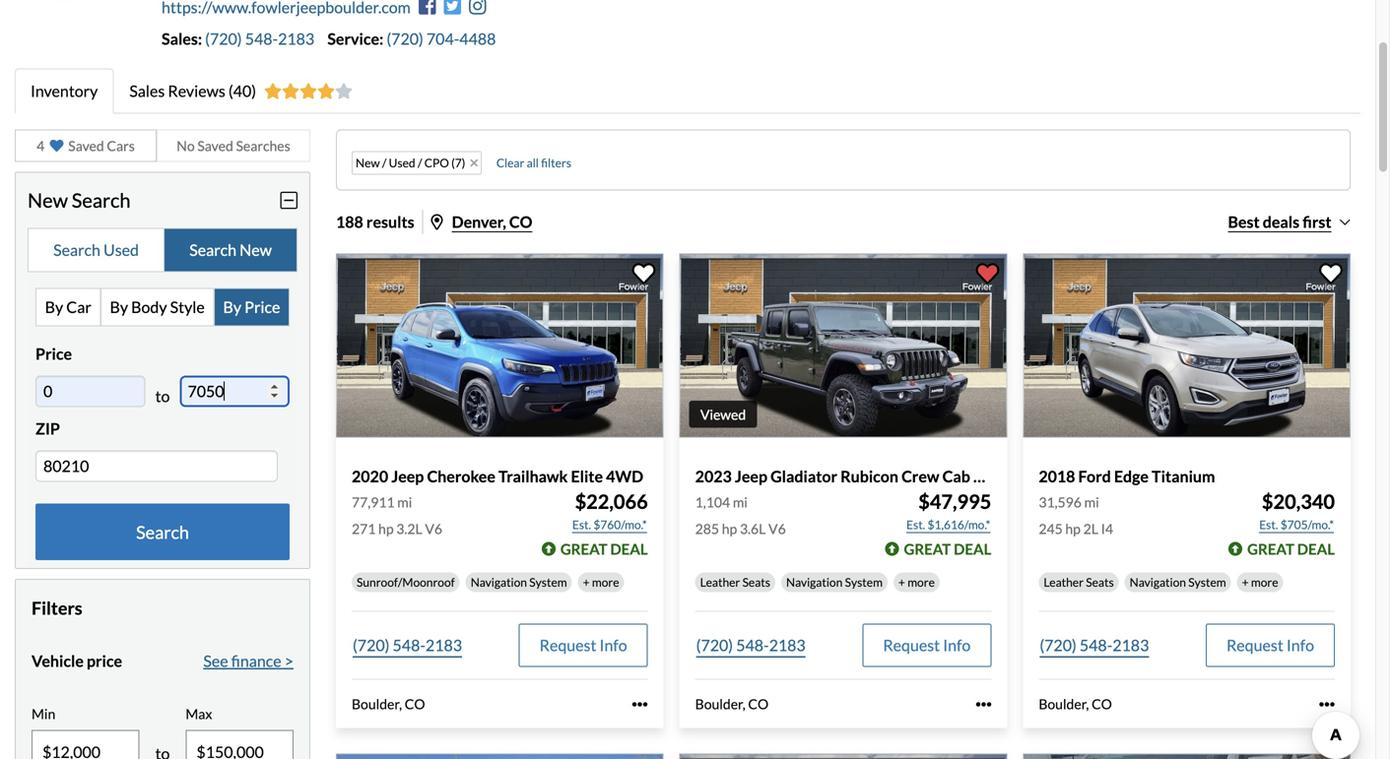 Task type: describe. For each thing, give the bounding box(es) containing it.
finance
[[231, 652, 281, 671]]

$20,340 est. $705/mo.*
[[1260, 490, 1335, 532]]

31,596
[[1039, 494, 1082, 511]]

boulder, for $20,340
[[1039, 696, 1089, 713]]

map marker alt image
[[431, 214, 443, 230]]

reviews
[[168, 81, 225, 100]]

Max text field
[[187, 732, 293, 760]]

v6 for $22,066
[[425, 521, 443, 538]]

twitter - fowler jeep of boulder image
[[444, 0, 461, 16]]

77,911 mi 271 hp 3.2l v6
[[352, 494, 443, 538]]

sales:
[[162, 29, 202, 48]]

+ more for $47,995
[[899, 576, 935, 590]]

edge
[[1114, 467, 1149, 486]]

2018
[[1039, 467, 1076, 486]]

3.6l
[[740, 521, 766, 538]]

sarge green clearcoat 2023 jeep gladiator rubicon crew cab 4wd pickup truck four-wheel drive 8-speed automatic image
[[680, 254, 1008, 438]]

request info button for $22,066
[[519, 625, 648, 668]]

max
[[186, 706, 212, 723]]

times image
[[470, 157, 478, 169]]

more for $20,340
[[1251, 576, 1279, 590]]

min
[[32, 706, 55, 723]]

sunroof/moonroof
[[357, 576, 455, 590]]

548- for $47,995
[[736, 636, 769, 656]]

by price tab
[[215, 289, 289, 326]]

denver, co
[[452, 212, 533, 231]]

est. for $20,340
[[1260, 518, 1279, 532]]

i4
[[1101, 521, 1114, 538]]

navigation system for $20,340
[[1130, 576, 1227, 590]]

rubicon
[[841, 467, 899, 486]]

search new
[[189, 240, 272, 260]]

2018 ford edge titanium
[[1039, 467, 1216, 486]]

vehicle price
[[32, 652, 122, 671]]

more for $47,995
[[908, 576, 935, 590]]

new search button
[[28, 173, 298, 228]]

2023
[[695, 467, 732, 486]]

$760/mo.*
[[594, 518, 647, 532]]

sales reviews (40)
[[129, 81, 256, 100]]

tab list containing inventory
[[15, 68, 1361, 114]]

navigation system for $22,066
[[471, 576, 567, 590]]

elite
[[571, 467, 603, 486]]

gladiator
[[771, 467, 838, 486]]

seats for $20,340
[[1086, 576, 1114, 590]]

cherokee
[[427, 467, 496, 486]]

31,596 mi 245 hp 2l i4
[[1039, 494, 1114, 538]]

+ more for $20,340
[[1242, 576, 1279, 590]]

co for $20,340
[[1092, 696, 1113, 713]]

no
[[177, 137, 195, 154]]

price inside tab
[[245, 298, 280, 317]]

hydro blue pearlcoat 2020 jeep cherokee trailhawk elite 4wd suv / crossover four-wheel drive 9-speed automatic image
[[336, 254, 664, 438]]

by for by body style
[[110, 298, 128, 317]]

>
[[285, 652, 294, 671]]

navigation for $22,066
[[471, 576, 527, 590]]

see finance >
[[203, 652, 294, 671]]

est. $705/mo.* button
[[1259, 516, 1335, 535]]

$47,995 est. $1,616/mo.*
[[907, 490, 992, 532]]

search for search new
[[189, 240, 237, 260]]

info for $22,066
[[600, 636, 627, 656]]

3 star image from the left
[[335, 83, 353, 99]]

2 / from the left
[[418, 156, 422, 170]]

minus square image
[[280, 191, 298, 210]]

by for by car
[[45, 298, 63, 317]]

white gold metallic 2018 ford edge titanium suv / crossover front-wheel drive 6-speed automatic image
[[1023, 254, 1351, 438]]

inventory
[[31, 81, 98, 100]]

285
[[695, 521, 719, 538]]

jeep for $47,995
[[735, 467, 768, 486]]

search new tab
[[165, 229, 297, 272]]

leather for $47,995
[[700, 576, 740, 590]]

style
[[170, 298, 205, 317]]

v6 for $47,995
[[769, 521, 786, 538]]

filters
[[541, 156, 572, 170]]

request info for $22,066
[[540, 636, 627, 656]]

by body style tab
[[101, 289, 215, 326]]

cab
[[943, 467, 971, 486]]

seats for $47,995
[[743, 576, 771, 590]]

navigation for $20,340
[[1130, 576, 1187, 590]]

searches
[[236, 137, 290, 154]]

co for $22,066
[[405, 696, 425, 713]]

1,104 mi 285 hp 3.6l v6
[[695, 494, 786, 538]]

jeep for $22,066
[[391, 467, 424, 486]]

saved cars
[[68, 137, 135, 154]]

$22,066 est. $760/mo.*
[[572, 490, 648, 532]]

2183 for $22,066
[[426, 636, 462, 656]]

188
[[336, 212, 364, 231]]

clear all filters
[[497, 156, 572, 170]]

(720) 704-4488 link
[[387, 29, 496, 48]]

1 saved from the left
[[68, 137, 104, 154]]

by price
[[223, 298, 280, 317]]

cpo
[[424, 156, 449, 170]]

facebook - fowler jeep of boulder image
[[419, 0, 436, 16]]

see finance > link
[[203, 650, 294, 674]]

ZIP telephone field
[[35, 451, 278, 482]]

vehicle
[[32, 652, 84, 671]]

245
[[1039, 521, 1063, 538]]

all
[[527, 156, 539, 170]]

4488
[[460, 29, 496, 48]]

search for search used
[[53, 240, 100, 260]]

188 results
[[336, 212, 415, 231]]

crew
[[902, 467, 940, 486]]

tab list containing by car
[[35, 288, 290, 327]]

by car
[[45, 298, 91, 317]]

new for new search
[[28, 189, 68, 212]]

new / used / cpo (7)
[[356, 156, 465, 170]]

fowler jeep of boulder logo image
[[15, 0, 147, 33]]

boulder, co for $22,066
[[352, 696, 425, 713]]

search button
[[35, 504, 290, 561]]

system for $20,340
[[1189, 576, 1227, 590]]

used inside "button"
[[389, 156, 416, 170]]

548- for $22,066
[[393, 636, 426, 656]]

inventory tab
[[15, 68, 114, 114]]

service: (720) 704-4488
[[328, 29, 496, 48]]

zip
[[35, 419, 60, 438]]

(40)
[[229, 81, 256, 100]]

(720) for $20,340
[[1040, 636, 1077, 656]]

request info button for $47,995
[[863, 625, 992, 668]]

(720) 548-2183 for $47,995
[[696, 636, 806, 656]]

instagram - fowler jeep of boulder image
[[469, 0, 486, 16]]

2 saved from the left
[[197, 137, 233, 154]]

by car tab
[[36, 289, 101, 326]]

great for $47,995
[[904, 541, 951, 558]]

2020
[[352, 467, 388, 486]]

1 star image from the left
[[282, 83, 300, 99]]

search used
[[53, 240, 139, 260]]

no saved searches
[[177, 137, 290, 154]]

body
[[131, 298, 167, 317]]

271
[[352, 521, 376, 538]]

service:
[[328, 29, 384, 48]]

results
[[367, 212, 415, 231]]

4
[[37, 137, 45, 154]]

used inside tab
[[103, 240, 139, 260]]

est. $1,616/mo.* button
[[906, 516, 992, 535]]

1 4wd from the left
[[606, 467, 644, 486]]

hp for $20,340
[[1066, 521, 1081, 538]]

hp for $22,066
[[378, 521, 394, 538]]



Task type: locate. For each thing, give the bounding box(es) containing it.
great deal for $20,340
[[1248, 541, 1335, 558]]

leather
[[700, 576, 740, 590], [1044, 576, 1084, 590]]

2183
[[278, 29, 315, 48], [426, 636, 462, 656], [769, 636, 806, 656], [1113, 636, 1149, 656]]

Enter maximum price number field
[[180, 376, 290, 407]]

co for $47,995
[[748, 696, 769, 713]]

1 horizontal spatial great deal
[[904, 541, 992, 558]]

0 horizontal spatial navigation system
[[471, 576, 567, 590]]

+ for $47,995
[[899, 576, 906, 590]]

navigation for $47,995
[[786, 576, 843, 590]]

hp inside the 1,104 mi 285 hp 3.6l v6
[[722, 521, 737, 538]]

0 horizontal spatial saved
[[68, 137, 104, 154]]

(7)
[[452, 156, 465, 170]]

used up body
[[103, 240, 139, 260]]

1 horizontal spatial leather
[[1044, 576, 1084, 590]]

0 horizontal spatial system
[[530, 576, 567, 590]]

hp
[[378, 521, 394, 538], [722, 521, 737, 538], [1066, 521, 1081, 538]]

2 horizontal spatial new
[[356, 156, 380, 170]]

est. for $47,995
[[907, 518, 926, 532]]

+ for $22,066
[[583, 576, 590, 590]]

new inside search new tab
[[240, 240, 272, 260]]

0 horizontal spatial used
[[103, 240, 139, 260]]

2 horizontal spatial +
[[1242, 576, 1249, 590]]

1 navigation system from the left
[[471, 576, 567, 590]]

2 horizontal spatial (720) 548-2183
[[1040, 636, 1149, 656]]

2 great deal from the left
[[904, 541, 992, 558]]

great down est. $1,616/mo.* button
[[904, 541, 951, 558]]

1 horizontal spatial (720) 548-2183
[[696, 636, 806, 656]]

deal for $47,995
[[954, 541, 992, 558]]

2 vertical spatial new
[[240, 240, 272, 260]]

2 horizontal spatial system
[[1189, 576, 1227, 590]]

+ more down est. $760/mo.* button
[[583, 576, 619, 590]]

more down est. $705/mo.* button
[[1251, 576, 1279, 590]]

1 horizontal spatial more
[[908, 576, 935, 590]]

0 horizontal spatial boulder,
[[352, 696, 402, 713]]

1 navigation from the left
[[471, 576, 527, 590]]

0 horizontal spatial info
[[600, 636, 627, 656]]

1 jeep from the left
[[391, 467, 424, 486]]

0 horizontal spatial 4wd
[[606, 467, 644, 486]]

trailhawk
[[499, 467, 568, 486]]

1 horizontal spatial jeep
[[735, 467, 768, 486]]

1,104
[[695, 494, 730, 511]]

great for $22,066
[[561, 541, 608, 558]]

est. $760/mo.* button
[[571, 516, 648, 535]]

2 hp from the left
[[722, 521, 737, 538]]

2 boulder, from the left
[[695, 696, 746, 713]]

$705/mo.*
[[1281, 518, 1334, 532]]

used
[[389, 156, 416, 170], [103, 240, 139, 260]]

0 horizontal spatial est.
[[572, 518, 591, 532]]

mi inside "77,911 mi 271 hp 3.2l v6"
[[397, 494, 412, 511]]

3 request info from the left
[[1227, 636, 1315, 656]]

boulder, co
[[352, 696, 425, 713], [695, 696, 769, 713], [1039, 696, 1113, 713]]

1 system from the left
[[530, 576, 567, 590]]

1 v6 from the left
[[425, 521, 443, 538]]

0 horizontal spatial v6
[[425, 521, 443, 538]]

by right style
[[223, 298, 242, 317]]

Price number field
[[35, 376, 145, 407]]

sales
[[129, 81, 165, 100]]

car
[[66, 298, 91, 317]]

1 horizontal spatial used
[[389, 156, 416, 170]]

star image down service:
[[317, 83, 335, 99]]

hp left 2l
[[1066, 521, 1081, 538]]

Min text field
[[33, 732, 139, 760]]

3 great deal from the left
[[1248, 541, 1335, 558]]

jeep right 2023
[[735, 467, 768, 486]]

3 by from the left
[[223, 298, 242, 317]]

3 (720) 548-2183 button from the left
[[1039, 625, 1150, 668]]

0 horizontal spatial new
[[28, 189, 68, 212]]

3 boulder, co from the left
[[1039, 696, 1113, 713]]

1 request info from the left
[[540, 636, 627, 656]]

cars
[[107, 137, 135, 154]]

by
[[45, 298, 63, 317], [110, 298, 128, 317], [223, 298, 242, 317]]

1 horizontal spatial great
[[904, 541, 951, 558]]

0 horizontal spatial jeep
[[391, 467, 424, 486]]

0 horizontal spatial star image
[[264, 83, 282, 99]]

seats down 3.6l
[[743, 576, 771, 590]]

new inside "button"
[[356, 156, 380, 170]]

2 system from the left
[[845, 576, 883, 590]]

leather down 245
[[1044, 576, 1084, 590]]

2 vertical spatial tab list
[[35, 288, 290, 327]]

2 seats from the left
[[1086, 576, 1114, 590]]

great deal for $22,066
[[561, 541, 648, 558]]

heart image
[[50, 139, 63, 153]]

2 horizontal spatial mi
[[1085, 494, 1100, 511]]

/
[[382, 156, 387, 170], [418, 156, 422, 170]]

great deal for $47,995
[[904, 541, 992, 558]]

1 horizontal spatial navigation
[[786, 576, 843, 590]]

est. down $20,340
[[1260, 518, 1279, 532]]

3 (720) 548-2183 from the left
[[1040, 636, 1149, 656]]

great down est. $705/mo.* button
[[1248, 541, 1295, 558]]

1 star image from the left
[[264, 83, 282, 99]]

great deal
[[561, 541, 648, 558], [904, 541, 992, 558], [1248, 541, 1335, 558]]

est. inside $20,340 est. $705/mo.*
[[1260, 518, 1279, 532]]

ellipsis h image for $20,340
[[1320, 697, 1335, 713]]

1 horizontal spatial boulder,
[[695, 696, 746, 713]]

leather seats down 3.6l
[[700, 576, 771, 590]]

v6 inside "77,911 mi 271 hp 3.2l v6"
[[425, 521, 443, 538]]

star image
[[282, 83, 300, 99], [317, 83, 335, 99]]

v6 right 3.2l
[[425, 521, 443, 538]]

new for new / used / cpo (7)
[[356, 156, 380, 170]]

1 boulder, from the left
[[352, 696, 402, 713]]

2 horizontal spatial navigation system
[[1130, 576, 1227, 590]]

2 navigation system from the left
[[786, 576, 883, 590]]

mi inside 31,596 mi 245 hp 2l i4
[[1085, 494, 1100, 511]]

deal
[[610, 541, 648, 558], [954, 541, 992, 558], [1298, 541, 1335, 558]]

1 horizontal spatial +
[[899, 576, 906, 590]]

search inside tab
[[53, 240, 100, 260]]

3 navigation from the left
[[1130, 576, 1187, 590]]

3 request info button from the left
[[1206, 625, 1335, 668]]

great
[[561, 541, 608, 558], [904, 541, 951, 558], [1248, 541, 1295, 558]]

3 mi from the left
[[1085, 494, 1100, 511]]

2 horizontal spatial by
[[223, 298, 242, 317]]

3 navigation system from the left
[[1130, 576, 1227, 590]]

1 horizontal spatial request info button
[[863, 625, 992, 668]]

2 horizontal spatial more
[[1251, 576, 1279, 590]]

2 by from the left
[[110, 298, 128, 317]]

price
[[87, 652, 122, 671]]

0 horizontal spatial leather
[[700, 576, 740, 590]]

1 / from the left
[[382, 156, 387, 170]]

(720) 548-2183 button for $20,340
[[1039, 625, 1150, 668]]

1 horizontal spatial star image
[[300, 83, 317, 99]]

system for $47,995
[[845, 576, 883, 590]]

leather seats down 2l
[[1044, 576, 1114, 590]]

viewed
[[701, 406, 746, 423]]

navigation system for $47,995
[[786, 576, 883, 590]]

1 horizontal spatial info
[[943, 636, 971, 656]]

1 est. from the left
[[572, 518, 591, 532]]

1 horizontal spatial /
[[418, 156, 422, 170]]

denver, co button
[[431, 212, 533, 231]]

new search
[[28, 189, 131, 212]]

2 horizontal spatial hp
[[1066, 521, 1081, 538]]

2 horizontal spatial great deal
[[1248, 541, 1335, 558]]

2 great from the left
[[904, 541, 951, 558]]

boulder, for $22,066
[[352, 696, 402, 713]]

2 leather seats from the left
[[1044, 576, 1114, 590]]

1 more from the left
[[592, 576, 619, 590]]

ellipsis h image for $22,066
[[632, 697, 648, 713]]

great for $20,340
[[1248, 541, 1295, 558]]

0 horizontal spatial deal
[[610, 541, 648, 558]]

3 + from the left
[[1242, 576, 1249, 590]]

(720) 548-2183 button for $22,066
[[352, 625, 463, 668]]

4wd right cab
[[974, 467, 1011, 486]]

2 (720) 548-2183 from the left
[[696, 636, 806, 656]]

0 horizontal spatial ellipsis h image
[[632, 697, 648, 713]]

clear all filters button
[[497, 156, 572, 170]]

ellipsis h image
[[632, 697, 648, 713], [1320, 697, 1335, 713]]

request for $47,995
[[883, 636, 940, 656]]

request info for $20,340
[[1227, 636, 1315, 656]]

est. for $22,066
[[572, 518, 591, 532]]

leather seats
[[700, 576, 771, 590], [1044, 576, 1114, 590]]

$20,340
[[1262, 490, 1335, 514]]

+ for $20,340
[[1242, 576, 1249, 590]]

v6 inside the 1,104 mi 285 hp 3.6l v6
[[769, 521, 786, 538]]

+ more down est. $1,616/mo.* button
[[899, 576, 935, 590]]

boulder, co for $20,340
[[1039, 696, 1113, 713]]

0 horizontal spatial + more
[[583, 576, 619, 590]]

by left body
[[110, 298, 128, 317]]

search for search
[[136, 522, 189, 543]]

request info for $47,995
[[883, 636, 971, 656]]

system for $22,066
[[530, 576, 567, 590]]

1 great from the left
[[561, 541, 608, 558]]

by left car
[[45, 298, 63, 317]]

1 horizontal spatial request info
[[883, 636, 971, 656]]

4wd
[[606, 467, 644, 486], [974, 467, 1011, 486]]

1 horizontal spatial + more
[[899, 576, 935, 590]]

0 horizontal spatial price
[[35, 344, 72, 364]]

0 horizontal spatial navigation
[[471, 576, 527, 590]]

leather for $20,340
[[1044, 576, 1084, 590]]

boulder, for $47,995
[[695, 696, 746, 713]]

(720) 548-2183
[[353, 636, 462, 656], [696, 636, 806, 656], [1040, 636, 1149, 656]]

est. down $22,066
[[572, 518, 591, 532]]

1 horizontal spatial star image
[[317, 83, 335, 99]]

saved
[[68, 137, 104, 154], [197, 137, 233, 154]]

deal for $20,340
[[1298, 541, 1335, 558]]

2 horizontal spatial request info button
[[1206, 625, 1335, 668]]

mi up 3.2l
[[397, 494, 412, 511]]

2 horizontal spatial deal
[[1298, 541, 1335, 558]]

2 est. from the left
[[907, 518, 926, 532]]

1 horizontal spatial ellipsis h image
[[1320, 697, 1335, 713]]

hp right 285
[[722, 521, 737, 538]]

mi down ford
[[1085, 494, 1100, 511]]

2 horizontal spatial est.
[[1260, 518, 1279, 532]]

denver,
[[452, 212, 506, 231]]

$1,616/mo.*
[[928, 518, 991, 532]]

1 horizontal spatial new
[[240, 240, 272, 260]]

mi for $47,995
[[733, 494, 748, 511]]

0 horizontal spatial mi
[[397, 494, 412, 511]]

2183 for $47,995
[[769, 636, 806, 656]]

v6 right 3.6l
[[769, 521, 786, 538]]

+ more down est. $705/mo.* button
[[1242, 576, 1279, 590]]

great deal down est. $1,616/mo.* button
[[904, 541, 992, 558]]

mi for $20,340
[[1085, 494, 1100, 511]]

search inside tab
[[189, 240, 237, 260]]

3 more from the left
[[1251, 576, 1279, 590]]

new / used / cpo (7) button
[[352, 151, 482, 175]]

titanium
[[1152, 467, 1216, 486]]

0 horizontal spatial star image
[[282, 83, 300, 99]]

est.
[[572, 518, 591, 532], [907, 518, 926, 532], [1260, 518, 1279, 532]]

2 + from the left
[[899, 576, 906, 590]]

price
[[245, 298, 280, 317], [35, 344, 72, 364]]

2 4wd from the left
[[974, 467, 1011, 486]]

est. left $1,616/mo.*
[[907, 518, 926, 532]]

2 request info from the left
[[883, 636, 971, 656]]

548- for $20,340
[[1080, 636, 1113, 656]]

0 vertical spatial tab list
[[15, 68, 1361, 114]]

2 horizontal spatial navigation
[[1130, 576, 1187, 590]]

2 mi from the left
[[733, 494, 748, 511]]

2l
[[1084, 521, 1099, 538]]

1 horizontal spatial price
[[245, 298, 280, 317]]

jeep
[[391, 467, 424, 486], [735, 467, 768, 486]]

1 horizontal spatial saved
[[197, 137, 233, 154]]

new inside 'new search' dropdown button
[[28, 189, 68, 212]]

1 request from the left
[[540, 636, 597, 656]]

1 + more from the left
[[583, 576, 619, 590]]

leather seats for $47,995
[[700, 576, 771, 590]]

ellipsis h image
[[976, 697, 992, 713]]

search up search used
[[72, 189, 131, 212]]

2 request info button from the left
[[863, 625, 992, 668]]

search inside button
[[136, 522, 189, 543]]

1 (720) 548-2183 from the left
[[353, 636, 462, 656]]

(720) 548-2183 button
[[352, 625, 463, 668], [695, 625, 807, 668], [1039, 625, 1150, 668]]

2 more from the left
[[908, 576, 935, 590]]

2 ellipsis h image from the left
[[1320, 697, 1335, 713]]

2 + more from the left
[[899, 576, 935, 590]]

0 horizontal spatial request info button
[[519, 625, 648, 668]]

$22,066
[[575, 490, 648, 514]]

2 horizontal spatial request info
[[1227, 636, 1315, 656]]

3 request from the left
[[1227, 636, 1284, 656]]

seats down i4
[[1086, 576, 1114, 590]]

0 horizontal spatial great
[[561, 541, 608, 558]]

est. inside $22,066 est. $760/mo.*
[[572, 518, 591, 532]]

mi for $22,066
[[397, 494, 412, 511]]

jeep right the 2020
[[391, 467, 424, 486]]

request for $22,066
[[540, 636, 597, 656]]

$47,995
[[919, 490, 992, 514]]

0 horizontal spatial (720) 548-2183
[[353, 636, 462, 656]]

0 horizontal spatial boulder, co
[[352, 696, 425, 713]]

1 hp from the left
[[378, 521, 394, 538]]

3 info from the left
[[1287, 636, 1315, 656]]

2183 for $20,340
[[1113, 636, 1149, 656]]

1 horizontal spatial boulder, co
[[695, 696, 769, 713]]

info for $20,340
[[1287, 636, 1315, 656]]

used left cpo
[[389, 156, 416, 170]]

hp right 271
[[378, 521, 394, 538]]

1 horizontal spatial hp
[[722, 521, 737, 538]]

1 + from the left
[[583, 576, 590, 590]]

(720) for $47,995
[[696, 636, 733, 656]]

by body style
[[110, 298, 205, 317]]

more for $22,066
[[592, 576, 619, 590]]

more down est. $1,616/mo.* button
[[908, 576, 935, 590]]

2 jeep from the left
[[735, 467, 768, 486]]

1 seats from the left
[[743, 576, 771, 590]]

tab list containing search used
[[28, 228, 298, 273]]

2 horizontal spatial boulder, co
[[1039, 696, 1113, 713]]

info for $47,995
[[943, 636, 971, 656]]

2 star image from the left
[[300, 83, 317, 99]]

great deal down est. $705/mo.* button
[[1248, 541, 1335, 558]]

1 horizontal spatial by
[[110, 298, 128, 317]]

1 horizontal spatial leather seats
[[1044, 576, 1114, 590]]

0 horizontal spatial /
[[382, 156, 387, 170]]

boulder, co for $47,995
[[695, 696, 769, 713]]

1 horizontal spatial system
[[845, 576, 883, 590]]

1 boulder, co from the left
[[352, 696, 425, 713]]

onyx black 2020 gmc canyon sle crew cab 4wd pickup truck four-wheel drive 8-speed automatic image
[[680, 754, 1008, 760]]

clear
[[497, 156, 525, 170]]

new up by price
[[240, 240, 272, 260]]

2 info from the left
[[943, 636, 971, 656]]

1 ellipsis h image from the left
[[632, 697, 648, 713]]

3 deal from the left
[[1298, 541, 1335, 558]]

1 leather seats from the left
[[700, 576, 771, 590]]

1 great deal from the left
[[561, 541, 648, 558]]

by inside 'tab'
[[110, 298, 128, 317]]

3 system from the left
[[1189, 576, 1227, 590]]

mi inside the 1,104 mi 285 hp 3.6l v6
[[733, 494, 748, 511]]

see
[[203, 652, 228, 671]]

3 boulder, from the left
[[1039, 696, 1089, 713]]

more down est. $760/mo.* button
[[592, 576, 619, 590]]

1 (720) 548-2183 button from the left
[[352, 625, 463, 668]]

more
[[592, 576, 619, 590], [908, 576, 935, 590], [1251, 576, 1279, 590]]

mi right 1,104
[[733, 494, 748, 511]]

v6
[[425, 521, 443, 538], [769, 521, 786, 538]]

request info
[[540, 636, 627, 656], [883, 636, 971, 656], [1227, 636, 1315, 656]]

by for by price
[[223, 298, 242, 317]]

1 leather from the left
[[700, 576, 740, 590]]

(720) 548-2183 link
[[205, 29, 328, 48]]

search down new search
[[53, 240, 100, 260]]

0 vertical spatial new
[[356, 156, 380, 170]]

to
[[155, 387, 170, 406]]

3 est. from the left
[[1260, 518, 1279, 532]]

1 horizontal spatial 4wd
[[974, 467, 1011, 486]]

0 horizontal spatial request info
[[540, 636, 627, 656]]

77,911
[[352, 494, 395, 511]]

(720) 548-2183 button for $47,995
[[695, 625, 807, 668]]

4wd up $22,066
[[606, 467, 644, 486]]

3 + more from the left
[[1242, 576, 1279, 590]]

2 horizontal spatial request
[[1227, 636, 1284, 656]]

1 horizontal spatial navigation system
[[786, 576, 883, 590]]

+ more for $22,066
[[583, 576, 619, 590]]

1 horizontal spatial request
[[883, 636, 940, 656]]

1 deal from the left
[[610, 541, 648, 558]]

1 horizontal spatial seats
[[1086, 576, 1114, 590]]

(720) 548-2183 for $20,340
[[1040, 636, 1149, 656]]

est. inside $47,995 est. $1,616/mo.*
[[907, 518, 926, 532]]

oxford white 2021 ford f-150 lariat supercrew 4wd pickup truck four-wheel drive automatic image
[[1023, 754, 1351, 760]]

hp inside "77,911 mi 271 hp 3.2l v6"
[[378, 521, 394, 538]]

2020 jeep cherokee trailhawk elite 4wd
[[352, 467, 644, 486]]

search up style
[[189, 240, 237, 260]]

star image
[[264, 83, 282, 99], [300, 83, 317, 99], [335, 83, 353, 99]]

2 deal from the left
[[954, 541, 992, 558]]

hp inside 31,596 mi 245 hp 2l i4
[[1066, 521, 1081, 538]]

0 horizontal spatial by
[[45, 298, 63, 317]]

0 horizontal spatial more
[[592, 576, 619, 590]]

request for $20,340
[[1227, 636, 1284, 656]]

1 horizontal spatial mi
[[733, 494, 748, 511]]

2023 jeep gladiator rubicon crew cab 4wd
[[695, 467, 1011, 486]]

3.2l
[[396, 521, 422, 538]]

request info button
[[519, 625, 648, 668], [863, 625, 992, 668], [1206, 625, 1335, 668]]

1 vertical spatial tab list
[[28, 228, 298, 273]]

saved right no
[[197, 137, 233, 154]]

1 vertical spatial new
[[28, 189, 68, 212]]

2 leather from the left
[[1044, 576, 1084, 590]]

2 horizontal spatial + more
[[1242, 576, 1279, 590]]

1 vertical spatial used
[[103, 240, 139, 260]]

tab list
[[15, 68, 1361, 114], [28, 228, 298, 273], [35, 288, 290, 327]]

0 vertical spatial used
[[389, 156, 416, 170]]

search used tab
[[29, 229, 165, 272]]

new down heart image
[[28, 189, 68, 212]]

1 by from the left
[[45, 298, 63, 317]]

star image right (40)
[[282, 83, 300, 99]]

0 horizontal spatial great deal
[[561, 541, 648, 558]]

1 info from the left
[[600, 636, 627, 656]]

hp for $47,995
[[722, 521, 737, 538]]

2 horizontal spatial info
[[1287, 636, 1315, 656]]

deal down $705/mo.*
[[1298, 541, 1335, 558]]

(720) for $22,066
[[353, 636, 390, 656]]

1 horizontal spatial (720) 548-2183 button
[[695, 625, 807, 668]]

ford
[[1079, 467, 1111, 486]]

new up 188 results
[[356, 156, 380, 170]]

1 vertical spatial price
[[35, 344, 72, 364]]

(720) 548-2183 for $22,066
[[353, 636, 462, 656]]

704-
[[427, 29, 460, 48]]

1 mi from the left
[[397, 494, 412, 511]]

1 request info button from the left
[[519, 625, 648, 668]]

+
[[583, 576, 590, 590], [899, 576, 906, 590], [1242, 576, 1249, 590]]

2 v6 from the left
[[769, 521, 786, 538]]

request info button for $20,340
[[1206, 625, 1335, 668]]

0 horizontal spatial seats
[[743, 576, 771, 590]]

0 horizontal spatial leather seats
[[700, 576, 771, 590]]

0 horizontal spatial hp
[[378, 521, 394, 538]]

search inside dropdown button
[[72, 189, 131, 212]]

1 horizontal spatial est.
[[907, 518, 926, 532]]

leather down 285
[[700, 576, 740, 590]]

filters
[[32, 598, 82, 620]]

navigation
[[471, 576, 527, 590], [786, 576, 843, 590], [1130, 576, 1187, 590]]

548-
[[245, 29, 278, 48], [393, 636, 426, 656], [736, 636, 769, 656], [1080, 636, 1113, 656]]

deal down $760/mo.*
[[610, 541, 648, 558]]

great down est. $760/mo.* button
[[561, 541, 608, 558]]

great deal down est. $760/mo.* button
[[561, 541, 648, 558]]

2 horizontal spatial great
[[1248, 541, 1295, 558]]

boulder,
[[352, 696, 402, 713], [695, 696, 746, 713], [1039, 696, 1089, 713]]

2 (720) 548-2183 button from the left
[[695, 625, 807, 668]]

3 great from the left
[[1248, 541, 1295, 558]]

3 hp from the left
[[1066, 521, 1081, 538]]

1 horizontal spatial v6
[[769, 521, 786, 538]]

2 star image from the left
[[317, 83, 335, 99]]

sales: (720) 548-2183
[[162, 29, 315, 48]]

crystal black pearl 2020 honda cr-v hybrid touring awd suv / crossover all-wheel drive continuously variable transmission image
[[336, 754, 664, 760]]

2 horizontal spatial star image
[[335, 83, 353, 99]]

2 request from the left
[[883, 636, 940, 656]]

deal down $1,616/mo.*
[[954, 541, 992, 558]]

price down by car tab
[[35, 344, 72, 364]]

2 navigation from the left
[[786, 576, 843, 590]]

0 horizontal spatial +
[[583, 576, 590, 590]]

0 horizontal spatial (720) 548-2183 button
[[352, 625, 463, 668]]

saved right heart image
[[68, 137, 104, 154]]

0 vertical spatial price
[[245, 298, 280, 317]]

2 horizontal spatial (720) 548-2183 button
[[1039, 625, 1150, 668]]

search down zip phone field
[[136, 522, 189, 543]]

price down search new tab
[[245, 298, 280, 317]]

+ more
[[583, 576, 619, 590], [899, 576, 935, 590], [1242, 576, 1279, 590]]

2 boulder, co from the left
[[695, 696, 769, 713]]

search
[[72, 189, 131, 212], [53, 240, 100, 260], [189, 240, 237, 260], [136, 522, 189, 543]]

leather seats for $20,340
[[1044, 576, 1114, 590]]

deal for $22,066
[[610, 541, 648, 558]]



Task type: vqa. For each thing, say whether or not it's contained in the screenshot.
more related to $20,340
yes



